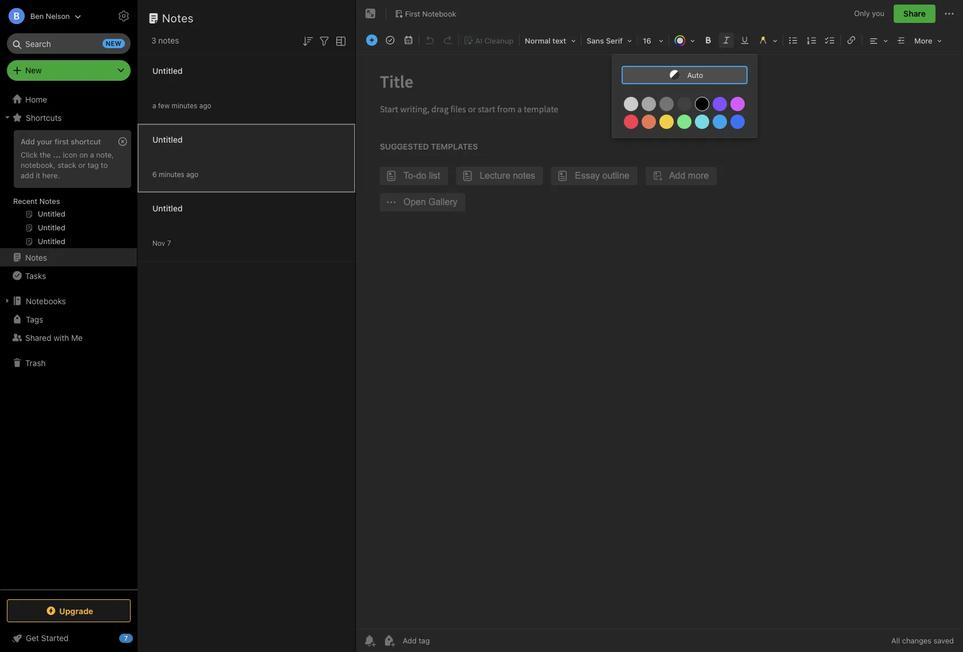 Task type: describe. For each thing, give the bounding box(es) containing it.
checklist image
[[822, 32, 839, 48]]

all changes saved
[[892, 636, 954, 645]]

0 vertical spatial ago
[[199, 101, 211, 110]]

changes
[[902, 636, 932, 645]]

notes link
[[0, 248, 137, 267]]

more actions image
[[943, 7, 957, 21]]

insert link image
[[844, 32, 860, 48]]

expand note image
[[364, 7, 378, 21]]

trash
[[25, 358, 46, 368]]

3
[[151, 36, 156, 45]]

0 vertical spatial a
[[152, 101, 156, 110]]

with
[[54, 333, 69, 342]]

few
[[158, 101, 170, 110]]

settings image
[[117, 9, 131, 23]]

normal text
[[525, 36, 566, 45]]

only
[[854, 9, 870, 18]]

new button
[[7, 60, 131, 81]]

Highlight field
[[754, 32, 782, 49]]

a few minutes ago
[[152, 101, 211, 110]]

6 minutes ago
[[152, 170, 198, 179]]

new
[[106, 40, 122, 47]]

notes
[[158, 36, 179, 45]]

0 vertical spatial 7
[[167, 239, 171, 247]]

trash link
[[0, 354, 137, 372]]

nov
[[152, 239, 165, 247]]

note window element
[[356, 0, 963, 652]]

notes inside group
[[39, 197, 60, 206]]

tags button
[[0, 310, 137, 328]]

shared with me link
[[0, 328, 137, 347]]

auto button
[[622, 66, 748, 84]]

task image
[[382, 32, 398, 48]]

tasks
[[25, 271, 46, 281]]

Alignment field
[[864, 32, 892, 49]]

View options field
[[331, 33, 348, 48]]

shared
[[25, 333, 51, 342]]

notebook,
[[21, 160, 56, 170]]

first
[[405, 9, 420, 18]]

shortcuts
[[26, 113, 62, 122]]

Help and Learning task checklist field
[[0, 629, 138, 648]]

1 vertical spatial ago
[[186, 170, 198, 179]]

tree containing home
[[0, 90, 138, 589]]

home
[[25, 94, 47, 104]]

Sort options field
[[301, 33, 315, 48]]

stack
[[58, 160, 76, 170]]

a inside icon on a note, notebook, stack or tag to add it here.
[[90, 150, 94, 159]]

click the ...
[[21, 150, 61, 159]]

recent notes
[[13, 197, 60, 206]]

More actions field
[[943, 5, 957, 23]]

icon on a note, notebook, stack or tag to add it here.
[[21, 150, 114, 180]]

get started
[[26, 633, 69, 643]]

notebook
[[422, 9, 456, 18]]

click
[[21, 150, 38, 159]]

underline image
[[737, 32, 753, 48]]

Insert field
[[363, 32, 381, 48]]

italic image
[[719, 32, 735, 48]]

your
[[37, 137, 53, 146]]

Note Editor text field
[[356, 55, 963, 629]]

nelson
[[46, 11, 70, 20]]

1 vertical spatial minutes
[[159, 170, 184, 179]]

first
[[55, 137, 69, 146]]

click to collapse image
[[133, 631, 142, 645]]

to
[[101, 160, 108, 170]]

Account field
[[0, 5, 81, 28]]

the
[[40, 150, 51, 159]]

get
[[26, 633, 39, 643]]

tasks button
[[0, 267, 137, 285]]



Task type: vqa. For each thing, say whether or not it's contained in the screenshot.
Do now Do soon For the future
no



Task type: locate. For each thing, give the bounding box(es) containing it.
icon
[[63, 150, 77, 159]]

text
[[553, 36, 566, 45]]

untitled
[[152, 66, 183, 75], [152, 134, 183, 144], [152, 203, 183, 213]]

upgrade
[[59, 606, 93, 616]]

7 left click to collapse icon
[[124, 634, 128, 642]]

a right on
[[90, 150, 94, 159]]

calendar event image
[[401, 32, 417, 48]]

minutes
[[172, 101, 197, 110], [159, 170, 184, 179]]

or
[[78, 160, 85, 170]]

Font size field
[[639, 32, 668, 49]]

7 inside help and learning task checklist field
[[124, 634, 128, 642]]

notes
[[162, 11, 194, 25], [39, 197, 60, 206], [25, 252, 47, 262]]

first notebook
[[405, 9, 456, 18]]

7 right nov
[[167, 239, 171, 247]]

a
[[152, 101, 156, 110], [90, 150, 94, 159]]

Add filters field
[[318, 33, 331, 48]]

0 horizontal spatial a
[[90, 150, 94, 159]]

notes up notes
[[162, 11, 194, 25]]

group containing add your first shortcut
[[0, 127, 137, 253]]

home link
[[0, 90, 138, 108]]

...
[[53, 150, 61, 159]]

untitled down few
[[152, 134, 183, 144]]

0 vertical spatial untitled
[[152, 66, 183, 75]]

ago
[[199, 101, 211, 110], [186, 170, 198, 179]]

add
[[21, 137, 35, 146]]

recent
[[13, 197, 37, 206]]

notes up tasks
[[25, 252, 47, 262]]

auto
[[688, 70, 704, 80]]

it
[[36, 171, 40, 180]]

0 horizontal spatial ago
[[186, 170, 198, 179]]

1 horizontal spatial a
[[152, 101, 156, 110]]

untitled down notes
[[152, 66, 183, 75]]

Add tag field
[[402, 636, 488, 646]]

1 horizontal spatial ago
[[199, 101, 211, 110]]

first notebook button
[[391, 6, 460, 22]]

untitled down 6 minutes ago
[[152, 203, 183, 213]]

new search field
[[15, 33, 125, 54]]

ago right few
[[199, 101, 211, 110]]

me
[[71, 333, 83, 342]]

tree
[[0, 90, 138, 589]]

here.
[[42, 171, 60, 180]]

more
[[915, 36, 933, 45]]

2 vertical spatial untitled
[[152, 203, 183, 213]]

ben
[[30, 11, 44, 20]]

add your first shortcut
[[21, 137, 101, 146]]

1 horizontal spatial 7
[[167, 239, 171, 247]]

1 vertical spatial a
[[90, 150, 94, 159]]

shortcut
[[71, 137, 101, 146]]

add
[[21, 171, 34, 180]]

bulleted list image
[[786, 32, 802, 48]]

1 vertical spatial notes
[[39, 197, 60, 206]]

1 untitled from the top
[[152, 66, 183, 75]]

expand notebooks image
[[3, 296, 12, 305]]

notes right recent
[[39, 197, 60, 206]]

add a reminder image
[[363, 634, 377, 648]]

bold image
[[700, 32, 716, 48]]

saved
[[934, 636, 954, 645]]

share
[[904, 9, 926, 18]]

ago right 6
[[186, 170, 198, 179]]

untitled for few
[[152, 66, 183, 75]]

6
[[152, 170, 157, 179]]

share button
[[894, 5, 936, 23]]

normal
[[525, 36, 551, 45]]

all
[[892, 636, 900, 645]]

Search text field
[[15, 33, 123, 54]]

0 vertical spatial notes
[[162, 11, 194, 25]]

new
[[25, 65, 42, 75]]

serif
[[606, 36, 623, 45]]

only you
[[854, 9, 885, 18]]

notebooks
[[26, 296, 66, 306]]

7
[[167, 239, 171, 247], [124, 634, 128, 642]]

upgrade button
[[7, 600, 131, 622]]

numbered list image
[[804, 32, 820, 48]]

Heading level field
[[521, 32, 580, 49]]

Font color field
[[671, 32, 699, 49]]

started
[[41, 633, 69, 643]]

minutes right few
[[172, 101, 197, 110]]

16
[[643, 36, 651, 45]]

group
[[0, 127, 137, 253]]

notebooks link
[[0, 292, 137, 310]]

1 vertical spatial 7
[[124, 634, 128, 642]]

indent image
[[894, 32, 910, 48]]

a left few
[[152, 101, 156, 110]]

note,
[[96, 150, 114, 159]]

shortcuts button
[[0, 108, 137, 127]]

Font family field
[[583, 32, 636, 49]]

tags
[[26, 314, 43, 324]]

add filters image
[[318, 34, 331, 48]]

shared with me
[[25, 333, 83, 342]]

group inside tree
[[0, 127, 137, 253]]

ben nelson
[[30, 11, 70, 20]]

3 notes
[[151, 36, 179, 45]]

untitled for minutes
[[152, 134, 183, 144]]

3 untitled from the top
[[152, 203, 183, 213]]

More field
[[911, 32, 946, 49]]

nov 7
[[152, 239, 171, 247]]

sans serif
[[587, 36, 623, 45]]

on
[[79, 150, 88, 159]]

add tag image
[[382, 634, 396, 648]]

0 horizontal spatial 7
[[124, 634, 128, 642]]

0 vertical spatial minutes
[[172, 101, 197, 110]]

sans
[[587, 36, 604, 45]]

2 vertical spatial notes
[[25, 252, 47, 262]]

minutes right 6
[[159, 170, 184, 179]]

2 untitled from the top
[[152, 134, 183, 144]]

you
[[872, 9, 885, 18]]

1 vertical spatial untitled
[[152, 134, 183, 144]]

tag
[[88, 160, 99, 170]]



